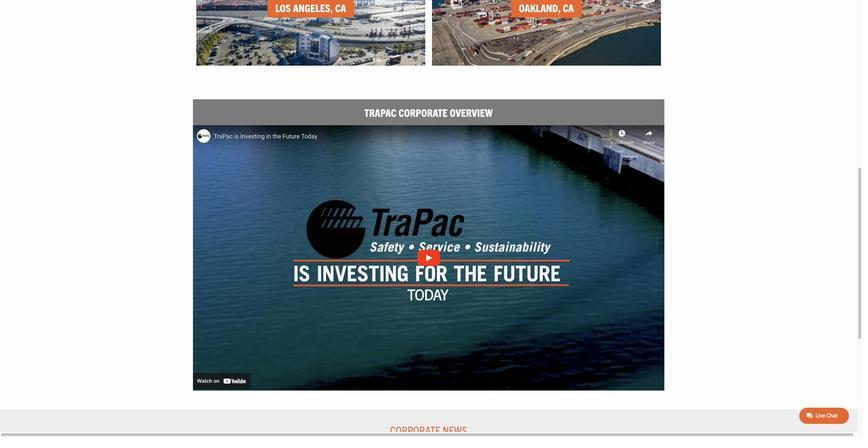Task type: locate. For each thing, give the bounding box(es) containing it.
trapac corporate overview
[[364, 106, 493, 119]]



Task type: describe. For each thing, give the bounding box(es) containing it.
trapac
[[364, 106, 397, 119]]

corporate
[[399, 106, 448, 119]]

overview
[[450, 106, 493, 119]]



Task type: vqa. For each thing, say whether or not it's contained in the screenshot.
Overview
yes



